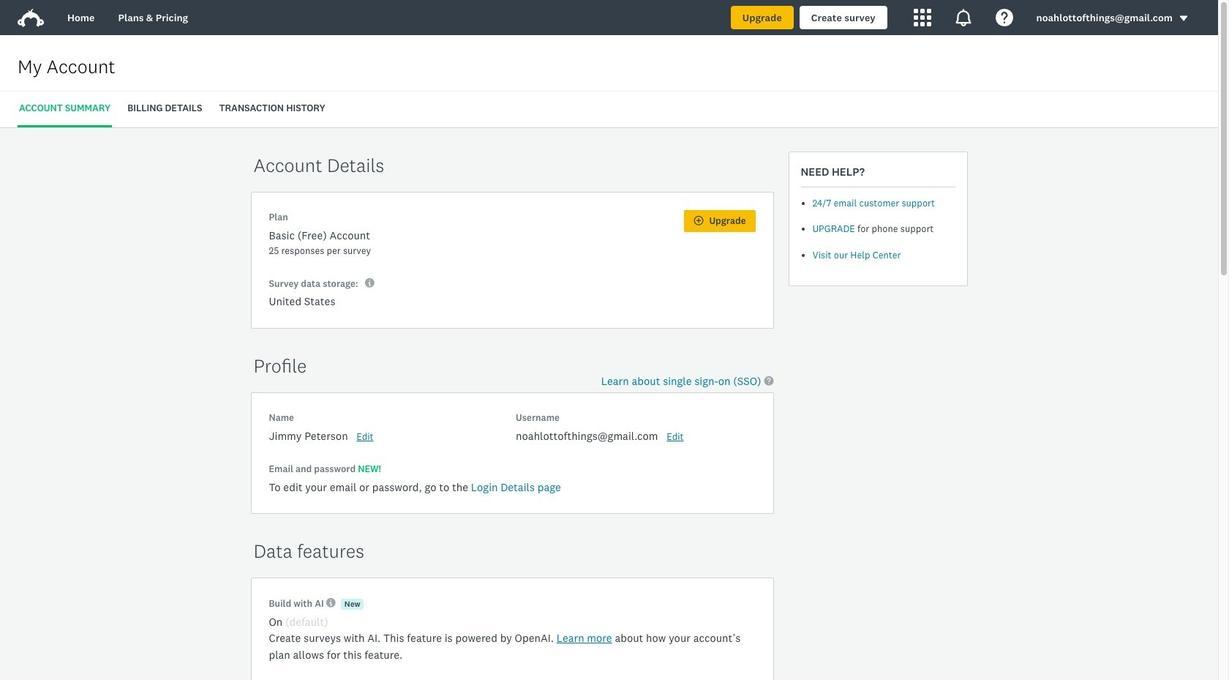 Task type: locate. For each thing, give the bounding box(es) containing it.
dropdown arrow image
[[1179, 13, 1190, 24]]

0 horizontal spatial products icon image
[[914, 9, 932, 26]]

1 products icon image from the left
[[914, 9, 932, 26]]

products icon image
[[914, 9, 932, 26], [955, 9, 973, 26]]

1 horizontal spatial products icon image
[[955, 9, 973, 26]]



Task type: describe. For each thing, give the bounding box(es) containing it.
2 products icon image from the left
[[955, 9, 973, 26]]

surveymonkey logo image
[[18, 9, 44, 27]]

help icon image
[[996, 9, 1014, 26]]



Task type: vqa. For each thing, say whether or not it's contained in the screenshot.
The Products Icon
yes



